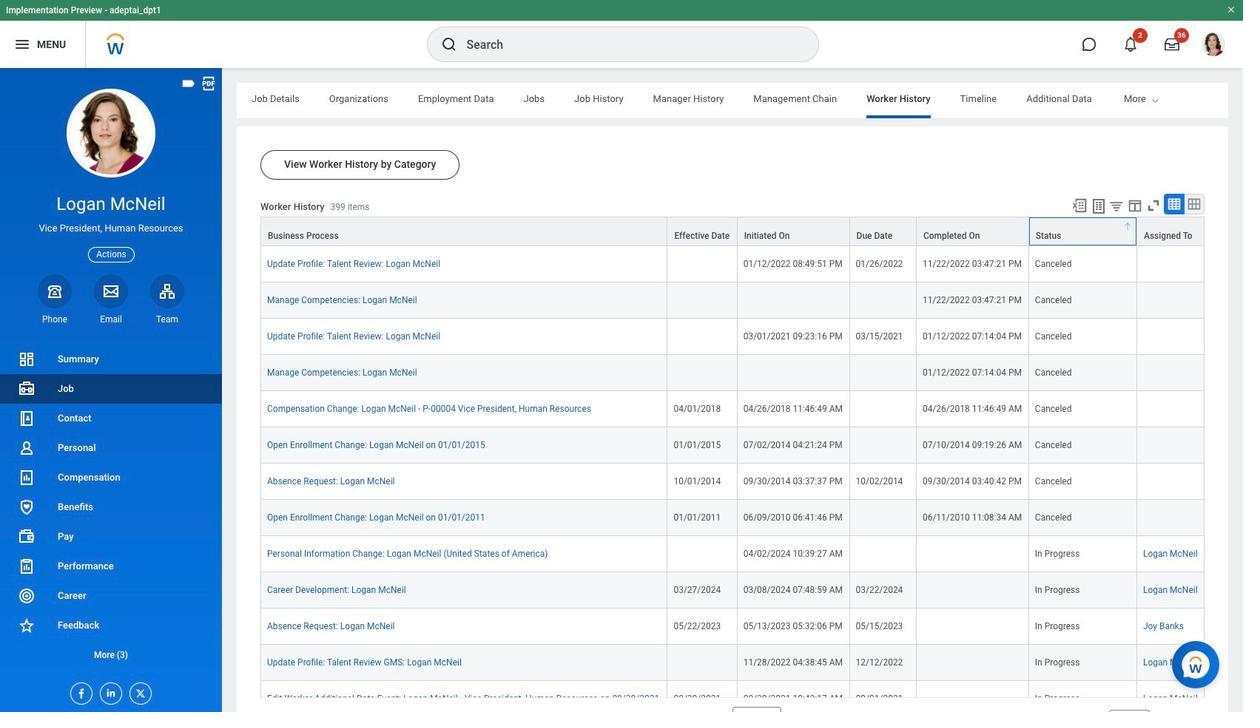 Task type: vqa. For each thing, say whether or not it's contained in the screenshot.
Email Logan McNeil element
yes



Task type: describe. For each thing, give the bounding box(es) containing it.
phone image
[[44, 283, 65, 300]]

3 row from the top
[[261, 283, 1205, 319]]

click to view/edit grid preferences image
[[1127, 198, 1143, 214]]

2 row from the top
[[261, 247, 1205, 283]]

14 row from the top
[[261, 682, 1205, 713]]

close environment banner image
[[1227, 5, 1236, 14]]

4 row from the top
[[261, 319, 1205, 355]]

inbox large image
[[1165, 37, 1180, 52]]

expand table image
[[1187, 197, 1202, 212]]

benefits image
[[18, 499, 36, 517]]

Go to page number text field
[[1109, 711, 1150, 713]]

contact image
[[18, 410, 36, 428]]

job image
[[18, 380, 36, 398]]

personal image
[[18, 440, 36, 457]]

table image
[[1167, 197, 1182, 212]]

export to worksheets image
[[1090, 198, 1108, 215]]

performance image
[[18, 558, 36, 576]]

9 row from the top
[[261, 500, 1205, 537]]

mail image
[[102, 283, 120, 300]]

select to filter grid data image
[[1109, 198, 1125, 214]]

items per page element
[[652, 699, 781, 713]]

11 row from the top
[[261, 573, 1205, 609]]

phone logan mcneil element
[[38, 314, 72, 326]]

career image
[[18, 588, 36, 605]]

feedback image
[[18, 617, 36, 635]]

fullscreen image
[[1146, 198, 1162, 214]]

navigation pane region
[[0, 68, 222, 713]]

linkedin image
[[101, 684, 117, 699]]

7 row from the top
[[261, 428, 1205, 464]]



Task type: locate. For each thing, give the bounding box(es) containing it.
arrow up image
[[1123, 222, 1132, 231]]

summary image
[[18, 351, 36, 369]]

tab list
[[237, 83, 1243, 118]]

notifications large image
[[1123, 37, 1138, 52]]

team logan mcneil element
[[150, 314, 184, 326]]

1 row from the top
[[261, 217, 1205, 247]]

view team image
[[158, 283, 176, 300]]

12 row from the top
[[261, 609, 1205, 645]]

6 row from the top
[[261, 392, 1205, 428]]

Search Workday  search field
[[467, 28, 788, 61]]

13 row from the top
[[261, 645, 1205, 682]]

list
[[0, 345, 222, 671]]

5 row from the top
[[261, 355, 1205, 392]]

x image
[[130, 684, 147, 700]]

view printable version (pdf) image
[[201, 75, 217, 92]]

pay image
[[18, 528, 36, 546]]

cell
[[668, 247, 738, 283], [1137, 247, 1205, 283], [668, 283, 738, 319], [738, 283, 850, 319], [850, 283, 917, 319], [1137, 283, 1205, 319], [668, 319, 738, 355], [1137, 319, 1205, 355], [668, 355, 738, 392], [738, 355, 850, 392], [850, 355, 917, 392], [1137, 355, 1205, 392], [850, 392, 917, 428], [1137, 392, 1205, 428], [850, 428, 917, 464], [1137, 428, 1205, 464], [1137, 464, 1205, 500], [850, 500, 917, 537], [1137, 500, 1205, 537], [668, 537, 738, 573], [850, 537, 917, 573], [917, 537, 1029, 573], [917, 573, 1029, 609], [917, 609, 1029, 645], [668, 645, 738, 682], [917, 645, 1029, 682], [917, 682, 1029, 713]]

tag image
[[181, 75, 197, 92]]

export to excel image
[[1072, 198, 1088, 214]]

search image
[[440, 36, 458, 53]]

profile logan mcneil image
[[1202, 33, 1226, 59]]

banner
[[0, 0, 1243, 68]]

toolbar
[[1065, 194, 1205, 217]]

8 row from the top
[[261, 464, 1205, 500]]

compensation image
[[18, 469, 36, 487]]

email logan mcneil element
[[94, 314, 128, 326]]

facebook image
[[71, 684, 87, 700]]

10 row from the top
[[261, 537, 1205, 573]]

justify image
[[13, 36, 31, 53]]

row
[[261, 217, 1205, 247], [261, 247, 1205, 283], [261, 283, 1205, 319], [261, 319, 1205, 355], [261, 355, 1205, 392], [261, 392, 1205, 428], [261, 428, 1205, 464], [261, 464, 1205, 500], [261, 500, 1205, 537], [261, 537, 1205, 573], [261, 573, 1205, 609], [261, 609, 1205, 645], [261, 645, 1205, 682], [261, 682, 1205, 713]]



